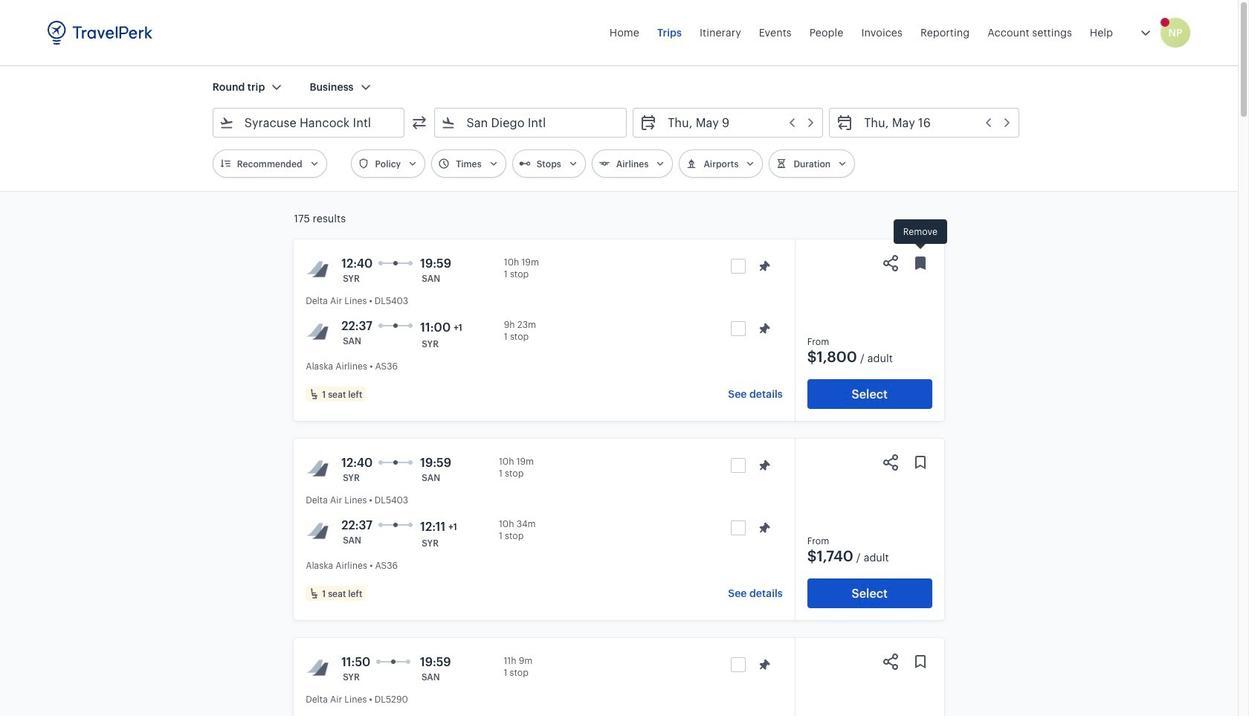 Task type: describe. For each thing, give the bounding box(es) containing it.
3 delta air lines image from the top
[[306, 656, 330, 680]]

From search field
[[234, 111, 385, 135]]

Depart field
[[658, 111, 817, 135]]

alaska airlines image for first delta air lines icon
[[306, 320, 330, 344]]

Return field
[[854, 111, 1013, 135]]



Task type: vqa. For each thing, say whether or not it's contained in the screenshot.
bottommost Delta Air Lines icon
yes



Task type: locate. For each thing, give the bounding box(es) containing it.
2 alaska airlines image from the top
[[306, 519, 330, 543]]

alaska airlines image
[[306, 320, 330, 344], [306, 519, 330, 543]]

2 delta air lines image from the top
[[306, 457, 330, 480]]

1 alaska airlines image from the top
[[306, 320, 330, 344]]

0 vertical spatial alaska airlines image
[[306, 320, 330, 344]]

2 vertical spatial delta air lines image
[[306, 656, 330, 680]]

1 vertical spatial delta air lines image
[[306, 457, 330, 480]]

1 delta air lines image from the top
[[306, 257, 330, 281]]

delta air lines image
[[306, 257, 330, 281], [306, 457, 330, 480], [306, 656, 330, 680]]

1 vertical spatial alaska airlines image
[[306, 519, 330, 543]]

tooltip
[[894, 219, 947, 251]]

0 vertical spatial delta air lines image
[[306, 257, 330, 281]]

To search field
[[456, 111, 607, 135]]

alaska airlines image for 2nd delta air lines icon from the bottom of the page
[[306, 519, 330, 543]]



